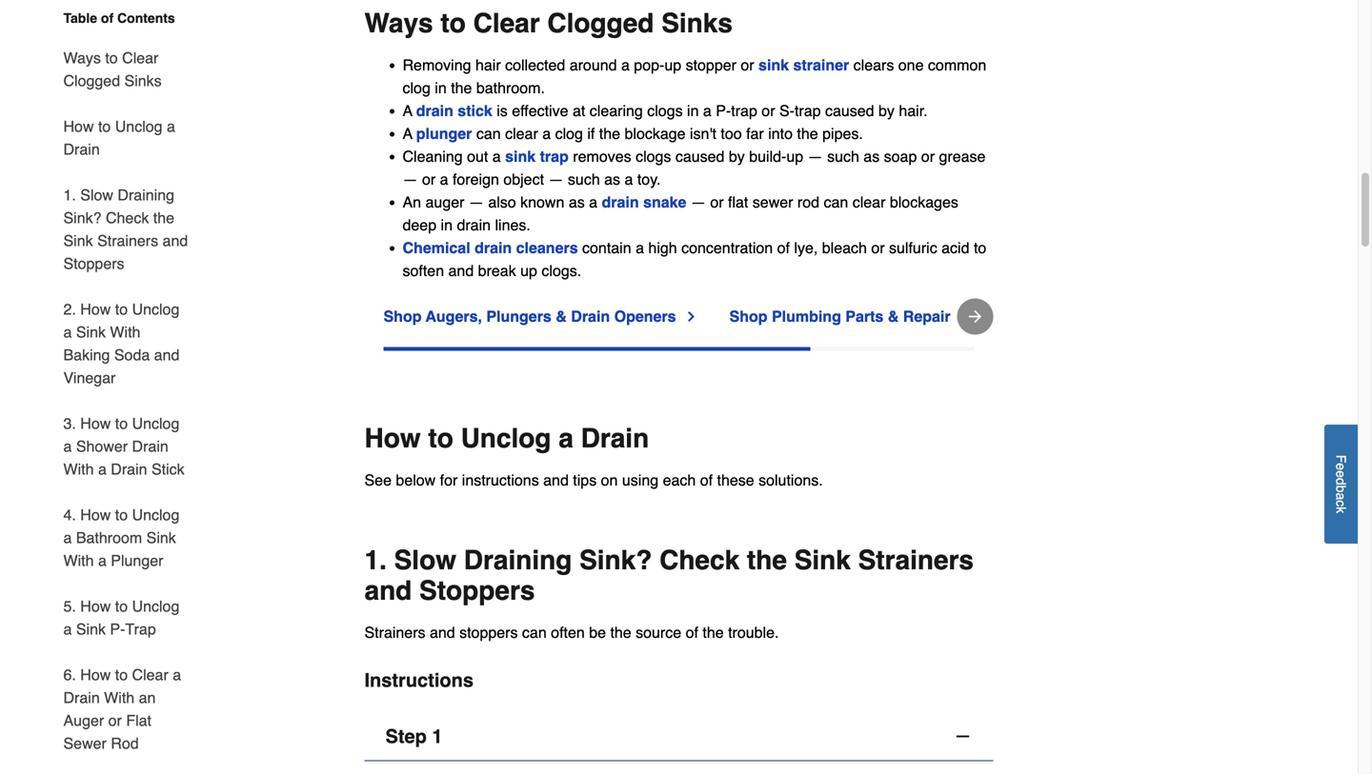 Task type: vqa. For each thing, say whether or not it's contained in the screenshot.
Installation
no



Task type: describe. For each thing, give the bounding box(es) containing it.
drain down toy.
[[602, 194, 639, 211]]

if
[[588, 125, 595, 143]]

hair.
[[899, 102, 928, 120]]

unclog for 2. how to unclog a sink with baking soda and vinegar
[[132, 301, 180, 318]]

table of contents
[[63, 10, 175, 26]]

sink down solutions.
[[795, 546, 851, 576]]

instructions
[[365, 670, 474, 692]]

clear inside — or flat sewer rod can clear blockages deep in drain lines.
[[853, 194, 886, 211]]

how up see
[[365, 424, 421, 454]]

see below for instructions and tips on using each of these solutions.
[[365, 472, 823, 490]]

and inside the 2. how to unclog a sink with baking soda and vinegar
[[154, 346, 180, 364]]

1 vertical spatial how to unclog a drain
[[365, 424, 649, 454]]

& for repair
[[888, 308, 899, 326]]

shop augers, plungers & drain openers
[[384, 308, 676, 326]]

how inside how to unclog a drain
[[63, 118, 94, 135]]

4. how to unclog a bathroom sink with a plunger link
[[63, 493, 191, 584]]

0 horizontal spatial such
[[568, 171, 600, 188]]

drain up stick at the left bottom of page
[[132, 438, 168, 456]]

removing
[[403, 56, 471, 74]]

also
[[488, 194, 516, 211]]

of right source
[[686, 624, 699, 642]]

1 horizontal spatial ways to clear clogged sinks
[[365, 8, 733, 39]]

step 1
[[386, 726, 443, 748]]

unclog for 4. how to unclog a bathroom sink with a plunger
[[132, 507, 180, 524]]

5. how to unclog a sink p-trap link
[[63, 584, 191, 653]]

1 horizontal spatial as
[[604, 171, 621, 188]]

by inside 'removes clogs caused by build-up — such as soap or grease — or a foreign object — such as a toy.'
[[729, 148, 745, 166]]

2 vertical spatial as
[[569, 194, 585, 211]]

6. how to clear a drain with an auger or flat sewer rod link
[[63, 653, 191, 767]]

1 vertical spatial sink?
[[580, 546, 652, 576]]

2. how to unclog a sink with baking soda and vinegar
[[63, 301, 180, 387]]

flat
[[728, 194, 749, 211]]

— up an
[[403, 171, 418, 188]]

isn't
[[690, 125, 717, 143]]

strainer
[[794, 56, 849, 74]]

5.
[[63, 598, 76, 616]]

draining inside table of contents element
[[118, 186, 174, 204]]

2 a from the top
[[403, 125, 412, 143]]

clogged inside ways to clear clogged sinks
[[63, 72, 120, 90]]

cleaning
[[403, 148, 463, 166]]

shop plumbing parts & repair link
[[730, 306, 974, 329]]

or inside a drain stick is effective at clearing clogs in a p-trap or s-trap caused by hair. a plunger can clear a clog if the blockage isn't too far into the pipes.
[[762, 102, 775, 120]]

the right 'into'
[[797, 125, 818, 143]]

by inside a drain stick is effective at clearing clogs in a p-trap or s-trap caused by hair. a plunger can clear a clog if the blockage isn't too far into the pipes.
[[879, 102, 895, 120]]

0 vertical spatial sinks
[[662, 8, 733, 39]]

a inside 6. how to clear a drain with an auger or flat sewer rod
[[173, 667, 181, 684]]

collected
[[505, 56, 565, 74]]

drain snake link
[[602, 194, 687, 211]]

acid
[[942, 239, 970, 257]]

unclog inside how to unclog a drain
[[115, 118, 163, 135]]

how for 4. how to unclog a bathroom sink with a plunger
[[80, 507, 111, 524]]

1 horizontal spatial can
[[522, 624, 547, 642]]

hair
[[476, 56, 501, 74]]

1 horizontal spatial 1. slow draining sink? check the sink strainers and stoppers
[[365, 546, 974, 607]]

can inside a drain stick is effective at clearing clogs in a p-trap or s-trap caused by hair. a plunger can clear a clog if the blockage isn't too far into the pipes.
[[476, 125, 501, 143]]

4.
[[63, 507, 76, 524]]

or inside contain a high concentration of lye, bleach or sulfuric acid to soften and break up clogs.
[[872, 239, 885, 257]]

one
[[899, 56, 924, 74]]

unclog up instructions
[[461, 424, 551, 454]]

table
[[63, 10, 97, 26]]

foreign
[[453, 171, 499, 188]]

the left trouble.
[[703, 624, 724, 642]]

object
[[504, 171, 544, 188]]

each
[[663, 472, 696, 490]]

at
[[573, 102, 586, 120]]

sewer
[[63, 735, 107, 753]]

drain inside a drain stick is effective at clearing clogs in a p-trap or s-trap caused by hair. a plunger can clear a clog if the blockage isn't too far into the pipes.
[[416, 102, 454, 120]]

1
[[432, 726, 443, 748]]

a inside 5. how to unclog a sink p-trap
[[63, 621, 72, 639]]

can inside — or flat sewer rod can clear blockages deep in drain lines.
[[824, 194, 849, 211]]

how for 2. how to unclog a sink with baking soda and vinegar
[[80, 301, 111, 318]]

1 horizontal spatial sink
[[759, 56, 789, 74]]

an
[[403, 194, 421, 211]]

soda
[[114, 346, 150, 364]]

clogs inside 'removes clogs caused by build-up — such as soap or grease — or a foreign object — such as a toy.'
[[636, 148, 671, 166]]

into
[[768, 125, 793, 143]]

an auger — also known as a drain snake
[[403, 194, 687, 211]]

— down pipes.
[[808, 148, 823, 166]]

chemical drain cleaners link
[[403, 239, 578, 257]]

sink inside the 2. how to unclog a sink with baking soda and vinegar
[[76, 324, 106, 341]]

with inside 6. how to clear a drain with an auger or flat sewer rod
[[104, 690, 135, 707]]

2 e from the top
[[1334, 471, 1349, 478]]

ways to clear clogged sinks link
[[63, 35, 191, 104]]

how for 5. how to unclog a sink p-trap
[[80, 598, 111, 616]]

parts
[[846, 308, 884, 326]]

clogs inside a drain stick is effective at clearing clogs in a p-trap or s-trap caused by hair. a plunger can clear a clog if the blockage isn't too far into the pipes.
[[647, 102, 683, 120]]

drain inside 6. how to clear a drain with an auger or flat sewer rod
[[63, 690, 100, 707]]

source
[[636, 624, 682, 642]]

vinegar
[[63, 369, 116, 387]]

2 horizontal spatial trap
[[795, 102, 821, 120]]

break
[[478, 262, 516, 280]]

drain up on
[[581, 424, 649, 454]]

clear inside 6. how to clear a drain with an auger or flat sewer rod
[[132, 667, 168, 684]]

or down cleaning
[[422, 171, 436, 188]]

trap
[[125, 621, 156, 639]]

how to unclog a drain inside table of contents element
[[63, 118, 175, 158]]

plunger
[[416, 125, 472, 143]]

drain up the break
[[475, 239, 512, 257]]

k
[[1334, 507, 1349, 514]]

contents
[[117, 10, 175, 26]]

stopper
[[686, 56, 737, 74]]

3. how to unclog a shower drain with a drain stick link
[[63, 401, 191, 493]]

2 vertical spatial strainers
[[365, 624, 426, 642]]

blockages
[[890, 194, 959, 211]]

removes
[[573, 148, 632, 166]]

around
[[570, 56, 617, 74]]

flat
[[126, 713, 152, 730]]

plungers
[[486, 308, 552, 326]]

drain down clogs.
[[571, 308, 610, 326]]

the right if
[[599, 125, 621, 143]]

sewer
[[753, 194, 794, 211]]

clog inside clears one common clog in the bathroom.
[[403, 79, 431, 97]]

f e e d b a c k
[[1334, 455, 1349, 514]]

3.
[[63, 415, 76, 433]]

far
[[746, 125, 764, 143]]

to up the for
[[428, 424, 454, 454]]

sink trap link
[[505, 148, 569, 166]]

cleaners
[[516, 239, 578, 257]]

1 vertical spatial check
[[660, 546, 740, 576]]

p- inside a drain stick is effective at clearing clogs in a p-trap or s-trap caused by hair. a plunger can clear a clog if the blockage isn't too far into the pipes.
[[716, 102, 731, 120]]

sink strainer link
[[759, 56, 849, 74]]

blockage
[[625, 125, 686, 143]]

augers,
[[426, 308, 482, 326]]

1 vertical spatial strainers
[[858, 546, 974, 576]]

chemical drain cleaners
[[403, 239, 578, 257]]

chemical
[[403, 239, 471, 257]]

is
[[497, 102, 508, 120]]

drain inside — or flat sewer rod can clear blockages deep in drain lines.
[[457, 217, 491, 234]]

plumbing
[[772, 308, 842, 326]]

f e e d b a c k button
[[1325, 425, 1358, 544]]

2.
[[63, 301, 76, 318]]

too
[[721, 125, 742, 143]]

b
[[1334, 486, 1349, 493]]

— or flat sewer rod can clear blockages deep in drain lines.
[[403, 194, 959, 234]]

1 vertical spatial 1.
[[365, 546, 387, 576]]

3. how to unclog a shower drain with a drain stick
[[63, 415, 185, 479]]

1 horizontal spatial draining
[[464, 546, 572, 576]]

stoppers inside table of contents element
[[63, 255, 124, 273]]

to inside 6. how to clear a drain with an auger or flat sewer rod
[[115, 667, 128, 684]]

removes clogs caused by build-up — such as soap or grease — or a foreign object — such as a toy.
[[403, 148, 986, 188]]

toy.
[[638, 171, 661, 188]]

s-
[[780, 102, 795, 120]]

with inside the 2. how to unclog a sink with baking soda and vinegar
[[110, 324, 141, 341]]

common
[[928, 56, 987, 74]]

1 horizontal spatial up
[[665, 56, 682, 74]]

of right table
[[101, 10, 114, 26]]

sulfuric
[[889, 239, 938, 257]]

bleach
[[822, 239, 867, 257]]

to inside contain a high concentration of lye, bleach or sulfuric acid to soften and break up clogs.
[[974, 239, 987, 257]]

strainers inside table of contents element
[[97, 232, 158, 250]]



Task type: locate. For each thing, give the bounding box(es) containing it.
drain down ways to clear clogged sinks link
[[63, 141, 100, 158]]

how right 5.
[[80, 598, 111, 616]]

to down ways to clear clogged sinks link
[[98, 118, 111, 135]]

unclog
[[115, 118, 163, 135], [132, 301, 180, 318], [132, 415, 180, 433], [461, 424, 551, 454], [132, 507, 180, 524], [132, 598, 180, 616]]

0 vertical spatial draining
[[118, 186, 174, 204]]

1 vertical spatial ways
[[63, 49, 101, 67]]

1 horizontal spatial p-
[[716, 102, 731, 120]]

to inside ways to clear clogged sinks
[[105, 49, 118, 67]]

caused inside 'removes clogs caused by build-up — such as soap or grease — or a foreign object — such as a toy.'
[[676, 148, 725, 166]]

tips
[[573, 472, 597, 490]]

shop for shop plumbing parts & repair
[[730, 308, 768, 326]]

sink? down how to unclog a drain link
[[63, 209, 102, 227]]

& inside shop plumbing parts & repair link
[[888, 308, 899, 326]]

clear inside a drain stick is effective at clearing clogs in a p-trap or s-trap caused by hair. a plunger can clear a clog if the blockage isn't too far into the pipes.
[[505, 125, 538, 143]]

e up d
[[1334, 463, 1349, 471]]

0 horizontal spatial by
[[729, 148, 745, 166]]

grease
[[939, 148, 986, 166]]

0 vertical spatial clear
[[505, 125, 538, 143]]

1 horizontal spatial ways
[[365, 8, 433, 39]]

0 horizontal spatial how to unclog a drain
[[63, 118, 175, 158]]

chevron right image
[[958, 309, 974, 325]]

1 vertical spatial clear
[[853, 194, 886, 211]]

unclog inside the 2. how to unclog a sink with baking soda and vinegar
[[132, 301, 180, 318]]

up down the cleaners
[[521, 262, 538, 280]]

shop augers, plungers & drain openers link
[[384, 306, 699, 329]]

sink up 'baking'
[[76, 324, 106, 341]]

sinks inside table of contents element
[[124, 72, 162, 90]]

how inside 4. how to unclog a bathroom sink with a plunger
[[80, 507, 111, 524]]

0 horizontal spatial up
[[521, 262, 538, 280]]

2 vertical spatial can
[[522, 624, 547, 642]]

how right the 2.
[[80, 301, 111, 318]]

and inside contain a high concentration of lye, bleach or sulfuric acid to soften and break up clogs.
[[449, 262, 474, 280]]

clog left if
[[555, 125, 583, 143]]

for
[[440, 472, 458, 490]]

high
[[649, 239, 677, 257]]

1 vertical spatial clear
[[122, 49, 159, 67]]

0 horizontal spatial check
[[106, 209, 149, 227]]

stoppers
[[460, 624, 518, 642]]

e up b
[[1334, 471, 1349, 478]]

clear
[[473, 8, 540, 39], [122, 49, 159, 67], [132, 667, 168, 684]]

0 vertical spatial clear
[[473, 8, 540, 39]]

to
[[441, 8, 466, 39], [105, 49, 118, 67], [98, 118, 111, 135], [974, 239, 987, 257], [115, 301, 128, 318], [115, 415, 128, 433], [428, 424, 454, 454], [115, 507, 128, 524], [115, 598, 128, 616], [115, 667, 128, 684]]

0 horizontal spatial 1. slow draining sink? check the sink strainers and stoppers
[[63, 186, 188, 273]]

step 1 button
[[365, 714, 994, 762]]

0 horizontal spatial draining
[[118, 186, 174, 204]]

or right soap
[[922, 148, 935, 166]]

1 vertical spatial p-
[[110, 621, 125, 639]]

the right 'be'
[[610, 624, 632, 642]]

clearing
[[590, 102, 643, 120]]

1 horizontal spatial check
[[660, 546, 740, 576]]

1 horizontal spatial caused
[[825, 102, 875, 120]]

2 horizontal spatial as
[[864, 148, 880, 166]]

sink down 5.
[[76, 621, 106, 639]]

0 horizontal spatial ways
[[63, 49, 101, 67]]

stoppers up the 2.
[[63, 255, 124, 273]]

1. down how to unclog a drain link
[[63, 186, 76, 204]]

to up the trap
[[115, 598, 128, 616]]

in up 'isn't'
[[687, 102, 699, 120]]

1 vertical spatial a
[[403, 125, 412, 143]]

1. slow draining sink? check the sink strainers and stoppers up source
[[365, 546, 974, 607]]

repair
[[903, 308, 951, 326]]

0 vertical spatial 1.
[[63, 186, 76, 204]]

to up shower
[[115, 415, 128, 433]]

build-
[[749, 148, 787, 166]]

shop
[[384, 308, 422, 326], [730, 308, 768, 326]]

clogged down table
[[63, 72, 120, 90]]

2 horizontal spatial strainers
[[858, 546, 974, 576]]

2 horizontal spatial up
[[787, 148, 804, 166]]

clogs down blockage
[[636, 148, 671, 166]]

sink
[[759, 56, 789, 74], [505, 148, 536, 166]]

0 vertical spatial such
[[827, 148, 860, 166]]

1. down see
[[365, 546, 387, 576]]

unclog inside 4. how to unclog a bathroom sink with a plunger
[[132, 507, 180, 524]]

0 horizontal spatial clear
[[505, 125, 538, 143]]

bathroom.
[[476, 79, 545, 97]]

1 horizontal spatial clogged
[[548, 8, 654, 39]]

— inside — or flat sewer rod can clear blockages deep in drain lines.
[[691, 194, 706, 211]]

1 vertical spatial draining
[[464, 546, 572, 576]]

or right stopper
[[741, 56, 755, 74]]

0 vertical spatial 1. slow draining sink? check the sink strainers and stoppers
[[63, 186, 188, 273]]

to inside 3. how to unclog a shower drain with a drain stick
[[115, 415, 128, 433]]

draining up stoppers
[[464, 546, 572, 576]]

unclog up the trap
[[132, 598, 180, 616]]

of
[[101, 10, 114, 26], [777, 239, 790, 257], [700, 472, 713, 490], [686, 624, 699, 642]]

ways to clear clogged sinks inside table of contents element
[[63, 49, 162, 90]]

of left lye,
[[777, 239, 790, 257]]

draining down how to unclog a drain link
[[118, 186, 174, 204]]

to up flat
[[115, 667, 128, 684]]

these
[[717, 472, 755, 490]]

to inside how to unclog a drain
[[98, 118, 111, 135]]

in inside a drain stick is effective at clearing clogs in a p-trap or s-trap caused by hair. a plunger can clear a clog if the blockage isn't too far into the pipes.
[[687, 102, 699, 120]]

& inside shop augers, plungers & drain openers link
[[556, 308, 567, 326]]

2 vertical spatial clear
[[132, 667, 168, 684]]

clog inside a drain stick is effective at clearing clogs in a p-trap or s-trap caused by hair. a plunger can clear a clog if the blockage isn't too far into the pipes.
[[555, 125, 583, 143]]

sink up the 2.
[[63, 232, 93, 250]]

arrow right image
[[966, 308, 985, 327]]

or left the flat in the right of the page
[[710, 194, 724, 211]]

sink? up 'be'
[[580, 546, 652, 576]]

& right plungers
[[556, 308, 567, 326]]

a inside the 2. how to unclog a sink with baking soda and vinegar
[[63, 324, 72, 341]]

6.
[[63, 667, 76, 684]]

clear up hair
[[473, 8, 540, 39]]

rod
[[798, 194, 820, 211]]

drain up auger
[[63, 690, 100, 707]]

clear up sink trap link
[[505, 125, 538, 143]]

1 horizontal spatial clear
[[853, 194, 886, 211]]

1 & from the left
[[556, 308, 567, 326]]

instructions
[[462, 472, 539, 490]]

can right rod
[[824, 194, 849, 211]]

1 horizontal spatial how to unclog a drain
[[365, 424, 649, 454]]

snake
[[643, 194, 687, 211]]

sinks
[[662, 8, 733, 39], [124, 72, 162, 90]]

how up shower
[[80, 415, 111, 433]]

1 vertical spatial such
[[568, 171, 600, 188]]

1 vertical spatial stoppers
[[419, 576, 535, 607]]

minus image
[[954, 728, 973, 747]]

removing hair collected around a pop-up stopper or sink strainer
[[403, 56, 849, 74]]

how inside 5. how to unclog a sink p-trap
[[80, 598, 111, 616]]

as
[[864, 148, 880, 166], [604, 171, 621, 188], [569, 194, 585, 211]]

up inside contain a high concentration of lye, bleach or sulfuric acid to soften and break up clogs.
[[521, 262, 538, 280]]

bathroom
[[76, 529, 142, 547]]

trap down sink strainer link
[[795, 102, 821, 120]]

a inside button
[[1334, 493, 1349, 501]]

of inside contain a high concentration of lye, bleach or sulfuric acid to soften and break up clogs.
[[777, 239, 790, 257]]

1. inside table of contents element
[[63, 186, 76, 204]]

a drain stick is effective at clearing clogs in a p-trap or s-trap caused by hair. a plunger can clear a clog if the blockage isn't too far into the pipes.
[[403, 102, 928, 143]]

1 vertical spatial clogged
[[63, 72, 120, 90]]

a up cleaning
[[403, 125, 412, 143]]

how to unclog a drain link
[[63, 104, 191, 173]]

check down each
[[660, 546, 740, 576]]

1 vertical spatial slow
[[394, 546, 457, 576]]

0 horizontal spatial shop
[[384, 308, 422, 326]]

check inside table of contents element
[[106, 209, 149, 227]]

0 vertical spatial in
[[435, 79, 447, 97]]

1 horizontal spatial 1.
[[365, 546, 387, 576]]

how for 6. how to clear a drain with an auger or flat sewer rod
[[80, 667, 111, 684]]

to inside 5. how to unclog a sink p-trap
[[115, 598, 128, 616]]

with down bathroom
[[63, 552, 94, 570]]

step
[[386, 726, 427, 748]]

1. slow draining sink? check the sink strainers and stoppers down how to unclog a drain link
[[63, 186, 188, 273]]

1 horizontal spatial trap
[[731, 102, 758, 120]]

or inside 6. how to clear a drain with an auger or flat sewer rod
[[108, 713, 122, 730]]

1 vertical spatial ways to clear clogged sinks
[[63, 49, 162, 90]]

0 horizontal spatial 1.
[[63, 186, 76, 204]]

with inside 4. how to unclog a bathroom sink with a plunger
[[63, 552, 94, 570]]

unclog for 3. how to unclog a shower drain with a drain stick
[[132, 415, 180, 433]]

1 vertical spatial by
[[729, 148, 745, 166]]

1 e from the top
[[1334, 463, 1349, 471]]

as left soap
[[864, 148, 880, 166]]

the inside table of contents element
[[153, 209, 174, 227]]

0 vertical spatial a
[[403, 102, 412, 120]]

0 vertical spatial as
[[864, 148, 880, 166]]

1. slow draining sink? check the sink strainers and stoppers inside table of contents element
[[63, 186, 188, 273]]

to up the removing
[[441, 8, 466, 39]]

unclog inside 5. how to unclog a sink p-trap
[[132, 598, 180, 616]]

2 vertical spatial up
[[521, 262, 538, 280]]

unclog for 5. how to unclog a sink p-trap
[[132, 598, 180, 616]]

in inside — or flat sewer rod can clear blockages deep in drain lines.
[[441, 217, 453, 234]]

0 vertical spatial caused
[[825, 102, 875, 120]]

table of contents element
[[48, 9, 191, 775]]

plunger
[[111, 552, 163, 570]]

0 horizontal spatial sink?
[[63, 209, 102, 227]]

1 horizontal spatial sinks
[[662, 8, 733, 39]]

& for drain
[[556, 308, 567, 326]]

slow down below at the left bottom of the page
[[394, 546, 457, 576]]

sinks up how to unclog a drain link
[[124, 72, 162, 90]]

clear down contents
[[122, 49, 159, 67]]

1 horizontal spatial strainers
[[365, 624, 426, 642]]

in
[[435, 79, 447, 97], [687, 102, 699, 120], [441, 217, 453, 234]]

1 horizontal spatial stoppers
[[419, 576, 535, 607]]

0 vertical spatial p-
[[716, 102, 731, 120]]

0 horizontal spatial clog
[[403, 79, 431, 97]]

0 horizontal spatial clogged
[[63, 72, 120, 90]]

how inside the 2. how to unclog a sink with baking soda and vinegar
[[80, 301, 111, 318]]

cleaning out a sink trap
[[403, 148, 569, 166]]

0 vertical spatial strainers
[[97, 232, 158, 250]]

shower
[[76, 438, 128, 456]]

contain
[[582, 239, 632, 257]]

up
[[665, 56, 682, 74], [787, 148, 804, 166], [521, 262, 538, 280]]

0 vertical spatial sink
[[759, 56, 789, 74]]

of right each
[[700, 472, 713, 490]]

ways to clear clogged sinks
[[365, 8, 733, 39], [63, 49, 162, 90]]

with
[[110, 324, 141, 341], [63, 461, 94, 479], [63, 552, 94, 570], [104, 690, 135, 707]]

trap up far
[[731, 102, 758, 120]]

2 horizontal spatial can
[[824, 194, 849, 211]]

contain a high concentration of lye, bleach or sulfuric acid to soften and break up clogs.
[[403, 239, 987, 280]]

2. how to unclog a sink with baking soda and vinegar link
[[63, 287, 191, 401]]

as right known
[[569, 194, 585, 211]]

how inside 6. how to clear a drain with an auger or flat sewer rod
[[80, 667, 111, 684]]

strainers and stoppers can often be the source of the trouble.
[[365, 624, 779, 642]]

0 horizontal spatial stoppers
[[63, 255, 124, 273]]

such down pipes.
[[827, 148, 860, 166]]

in down auger
[[441, 217, 453, 234]]

—
[[808, 148, 823, 166], [403, 171, 418, 188], [549, 171, 564, 188], [469, 194, 484, 211], [691, 194, 706, 211]]

on
[[601, 472, 618, 490]]

the up trouble.
[[747, 546, 787, 576]]

0 vertical spatial clogged
[[548, 8, 654, 39]]

such down removes
[[568, 171, 600, 188]]

to up the soda
[[115, 301, 128, 318]]

draining
[[118, 186, 174, 204], [464, 546, 572, 576]]

& right parts
[[888, 308, 899, 326]]

1 vertical spatial sink
[[505, 148, 536, 166]]

by
[[879, 102, 895, 120], [729, 148, 745, 166]]

0 horizontal spatial &
[[556, 308, 567, 326]]

how inside 3. how to unclog a shower drain with a drain stick
[[80, 415, 111, 433]]

with up the soda
[[110, 324, 141, 341]]

ways inside table of contents element
[[63, 49, 101, 67]]

sink? inside table of contents element
[[63, 209, 102, 227]]

p- inside 5. how to unclog a sink p-trap
[[110, 621, 125, 639]]

as down removes
[[604, 171, 621, 188]]

ways up the removing
[[365, 8, 433, 39]]

pipes.
[[823, 125, 863, 143]]

to up bathroom
[[115, 507, 128, 524]]

clogs up blockage
[[647, 102, 683, 120]]

check
[[106, 209, 149, 227], [660, 546, 740, 576]]

strainers
[[97, 232, 158, 250], [858, 546, 974, 576], [365, 624, 426, 642]]

5. how to unclog a sink p-trap
[[63, 598, 180, 639]]

the down how to unclog a drain link
[[153, 209, 174, 227]]

rod
[[111, 735, 139, 753]]

trap
[[731, 102, 758, 120], [795, 102, 821, 120], [540, 148, 569, 166]]

sink up the plunger
[[146, 529, 176, 547]]

unclog down stick at the left bottom of page
[[132, 507, 180, 524]]

shop down soften
[[384, 308, 422, 326]]

with inside 3. how to unclog a shower drain with a drain stick
[[63, 461, 94, 479]]

0 vertical spatial up
[[665, 56, 682, 74]]

0 horizontal spatial p-
[[110, 621, 125, 639]]

0 vertical spatial clogs
[[647, 102, 683, 120]]

sinks up stopper
[[662, 8, 733, 39]]

1 horizontal spatial by
[[879, 102, 895, 120]]

1 vertical spatial as
[[604, 171, 621, 188]]

shop plumbing parts & repair
[[730, 308, 951, 326]]

sink inside 5. how to unclog a sink p-trap
[[76, 621, 106, 639]]

in inside clears one common clog in the bathroom.
[[435, 79, 447, 97]]

baking
[[63, 346, 110, 364]]

0 vertical spatial can
[[476, 125, 501, 143]]

drain up the chemical drain cleaners link
[[457, 217, 491, 234]]

0 horizontal spatial trap
[[540, 148, 569, 166]]

0 vertical spatial clog
[[403, 79, 431, 97]]

0 vertical spatial slow
[[80, 186, 113, 204]]

clears one common clog in the bathroom.
[[403, 56, 987, 97]]

unclog inside 3. how to unclog a shower drain with a drain stick
[[132, 415, 180, 433]]

by left hair.
[[879, 102, 895, 120]]

0 horizontal spatial sinks
[[124, 72, 162, 90]]

unclog down ways to clear clogged sinks link
[[115, 118, 163, 135]]

d
[[1334, 478, 1349, 486]]

in down the removing
[[435, 79, 447, 97]]

0 vertical spatial ways to clear clogged sinks
[[365, 8, 733, 39]]

caused inside a drain stick is effective at clearing clogs in a p-trap or s-trap caused by hair. a plunger can clear a clog if the blockage isn't too far into the pipes.
[[825, 102, 875, 120]]

how to unclog a drain
[[63, 118, 175, 158], [365, 424, 649, 454]]

1 shop from the left
[[384, 308, 422, 326]]

how to unclog a drain up instructions
[[365, 424, 649, 454]]

2 & from the left
[[888, 308, 899, 326]]

can left often
[[522, 624, 547, 642]]

and
[[163, 232, 188, 250], [449, 262, 474, 280], [154, 346, 180, 364], [543, 472, 569, 490], [365, 576, 412, 607], [430, 624, 455, 642]]

a inside contain a high concentration of lye, bleach or sulfuric acid to soften and break up clogs.
[[636, 239, 644, 257]]

1 a from the top
[[403, 102, 412, 120]]

0 horizontal spatial ways to clear clogged sinks
[[63, 49, 162, 90]]

slow inside table of contents element
[[80, 186, 113, 204]]

1 horizontal spatial such
[[827, 148, 860, 166]]

chevron right image
[[684, 309, 699, 325]]

auger
[[426, 194, 465, 211]]

— up an auger — also known as a drain snake
[[549, 171, 564, 188]]

6. how to clear a drain with an auger or flat sewer rod
[[63, 667, 181, 753]]

clogs
[[647, 102, 683, 120], [636, 148, 671, 166]]

up inside 'removes clogs caused by build-up — such as soap or grease — or a foreign object — such as a toy.'
[[787, 148, 804, 166]]

clear inside ways to clear clogged sinks
[[122, 49, 159, 67]]

how for 3. how to unclog a shower drain with a drain stick
[[80, 415, 111, 433]]

see
[[365, 472, 392, 490]]

4. how to unclog a bathroom sink with a plunger
[[63, 507, 180, 570]]

1.
[[63, 186, 76, 204], [365, 546, 387, 576]]

lines.
[[495, 217, 531, 234]]

how down ways to clear clogged sinks link
[[63, 118, 94, 135]]

drain down shower
[[111, 461, 147, 479]]

to inside 4. how to unclog a bathroom sink with a plunger
[[115, 507, 128, 524]]

or right bleach
[[872, 239, 885, 257]]

ways to clear clogged sinks down the table of contents
[[63, 49, 162, 90]]

scrollbar
[[384, 348, 811, 351]]

1 vertical spatial can
[[824, 194, 849, 211]]

trap up object
[[540, 148, 569, 166]]

— down the "foreign"
[[469, 194, 484, 211]]

a
[[403, 102, 412, 120], [403, 125, 412, 143]]

drain stick link
[[416, 102, 493, 120]]

the inside clears one common clog in the bathroom.
[[451, 79, 472, 97]]

0 horizontal spatial slow
[[80, 186, 113, 204]]

up left stopper
[[665, 56, 682, 74]]

0 vertical spatial how to unclog a drain
[[63, 118, 175, 158]]

clear up "an" at left bottom
[[132, 667, 168, 684]]

0 vertical spatial by
[[879, 102, 895, 120]]

sink inside 4. how to unclog a bathroom sink with a plunger
[[146, 529, 176, 547]]

a
[[621, 56, 630, 74], [703, 102, 712, 120], [167, 118, 175, 135], [543, 125, 551, 143], [493, 148, 501, 166], [440, 171, 448, 188], [625, 171, 633, 188], [589, 194, 598, 211], [636, 239, 644, 257], [63, 324, 72, 341], [559, 424, 574, 454], [63, 438, 72, 456], [98, 461, 107, 479], [1334, 493, 1349, 501], [63, 529, 72, 547], [98, 552, 107, 570], [63, 621, 72, 639], [173, 667, 181, 684]]

1 horizontal spatial &
[[888, 308, 899, 326]]

1 horizontal spatial sink?
[[580, 546, 652, 576]]

1 horizontal spatial slow
[[394, 546, 457, 576]]

0 horizontal spatial as
[[569, 194, 585, 211]]

2 shop from the left
[[730, 308, 768, 326]]

1 vertical spatial 1. slow draining sink? check the sink strainers and stoppers
[[365, 546, 974, 607]]

how
[[63, 118, 94, 135], [80, 301, 111, 318], [80, 415, 111, 433], [365, 424, 421, 454], [80, 507, 111, 524], [80, 598, 111, 616], [80, 667, 111, 684]]

1 vertical spatial caused
[[676, 148, 725, 166]]

drain inside how to unclog a drain
[[63, 141, 100, 158]]

1 vertical spatial in
[[687, 102, 699, 120]]

be
[[589, 624, 606, 642]]

clogs.
[[542, 262, 582, 280]]

1 vertical spatial clog
[[555, 125, 583, 143]]

f
[[1334, 455, 1349, 463]]

0 horizontal spatial can
[[476, 125, 501, 143]]

how to unclog a drain down ways to clear clogged sinks link
[[63, 118, 175, 158]]

unclog up stick at the left bottom of page
[[132, 415, 180, 433]]

or left s-
[[762, 102, 775, 120]]

or inside — or flat sewer rod can clear blockages deep in drain lines.
[[710, 194, 724, 211]]

2 vertical spatial in
[[441, 217, 453, 234]]

a inside how to unclog a drain
[[167, 118, 175, 135]]

openers
[[614, 308, 676, 326]]

up down 'into'
[[787, 148, 804, 166]]

caused up pipes.
[[825, 102, 875, 120]]

shop right chevron right image
[[730, 308, 768, 326]]

to inside the 2. how to unclog a sink with baking soda and vinegar
[[115, 301, 128, 318]]

shop for shop augers, plungers & drain openers
[[384, 308, 422, 326]]



